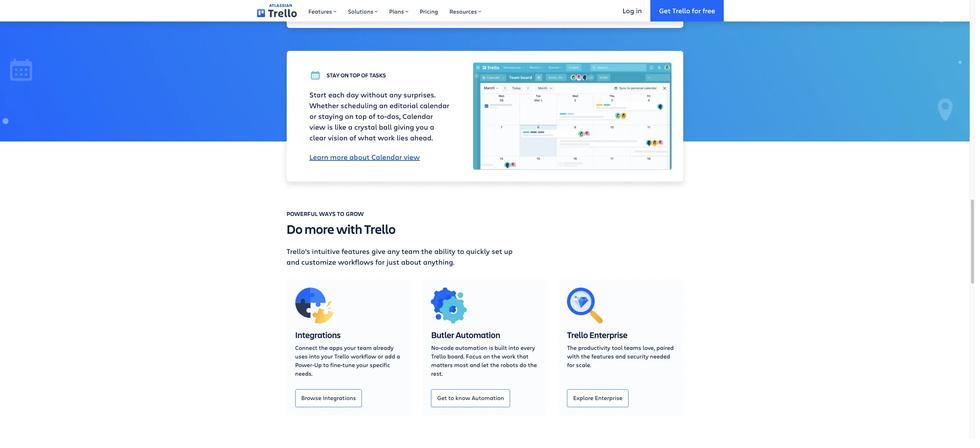 Task type: locate. For each thing, give the bounding box(es) containing it.
top
[[350, 71, 360, 79], [356, 112, 367, 121]]

ball
[[379, 122, 392, 132]]

ways
[[319, 210, 336, 218]]

or
[[310, 112, 317, 121], [378, 352, 384, 360]]

a
[[348, 122, 353, 132], [430, 122, 435, 132], [397, 352, 400, 360]]

let
[[482, 361, 489, 369]]

in
[[636, 6, 642, 15]]

work up robots
[[502, 352, 516, 360]]

0 vertical spatial of
[[361, 71, 369, 79]]

a right you
[[430, 122, 435, 132]]

get right in
[[659, 6, 671, 15]]

to right up
[[323, 361, 329, 369]]

1 horizontal spatial for
[[568, 361, 575, 369]]

integrations
[[295, 329, 341, 341], [323, 394, 356, 402]]

1 vertical spatial view
[[404, 152, 420, 162]]

get trello for free link
[[651, 0, 724, 21]]

1 vertical spatial on
[[345, 112, 354, 121]]

work
[[378, 133, 395, 143], [502, 352, 516, 360]]

with inside trello enterprise the productivity tool teams love, paired with the features and security needed for scale.
[[568, 352, 580, 360]]

1 vertical spatial more
[[305, 220, 334, 237]]

integrations right browse
[[323, 394, 356, 402]]

each
[[328, 90, 345, 100]]

team
[[402, 246, 420, 256], [358, 344, 372, 351]]

0 vertical spatial automation
[[456, 329, 501, 341]]

0 horizontal spatial or
[[310, 112, 317, 121]]

0 vertical spatial or
[[310, 112, 317, 121]]

0 vertical spatial more
[[330, 152, 348, 162]]

or up specific
[[378, 352, 384, 360]]

1 vertical spatial calendar
[[372, 152, 402, 162]]

atlassian trello image
[[257, 4, 297, 17]]

0 horizontal spatial a
[[348, 122, 353, 132]]

about down what
[[350, 152, 370, 162]]

top down the scheduling
[[356, 112, 367, 121]]

0 vertical spatial your
[[344, 344, 356, 351]]

for
[[692, 6, 701, 15], [376, 257, 385, 267], [568, 361, 575, 369]]

free
[[703, 6, 716, 15]]

built
[[495, 344, 507, 351]]

enterprise right explore
[[595, 394, 623, 402]]

0 horizontal spatial your
[[321, 352, 333, 360]]

more inside powerful ways to grow do more with trello
[[305, 220, 334, 237]]

1 horizontal spatial features
[[592, 352, 614, 360]]

0 horizontal spatial work
[[378, 133, 395, 143]]

1 vertical spatial get
[[438, 394, 447, 402]]

trello up fine-
[[335, 352, 350, 360]]

for inside trello's intuitive features give any team the ability to quickly set up and customize workflows for just about anything.
[[376, 257, 385, 267]]

editorial
[[390, 101, 418, 110]]

the
[[421, 246, 433, 256], [319, 344, 328, 351], [492, 352, 501, 360], [581, 352, 590, 360], [490, 361, 500, 369], [528, 361, 537, 369]]

2 horizontal spatial for
[[692, 6, 701, 15]]

1 horizontal spatial calendar
[[403, 112, 433, 121]]

get left know
[[438, 394, 447, 402]]

0 vertical spatial enterprise
[[590, 329, 628, 341]]

2 horizontal spatial your
[[357, 361, 369, 369]]

the
[[568, 344, 577, 351]]

log
[[623, 6, 635, 15]]

calendar up you
[[403, 112, 433, 121]]

on
[[341, 71, 349, 79], [345, 112, 354, 121], [483, 352, 490, 360]]

workflows
[[338, 257, 374, 267]]

features
[[309, 8, 332, 15]]

security
[[628, 352, 649, 360]]

1 vertical spatial top
[[356, 112, 367, 121]]

0 vertical spatial any
[[390, 90, 402, 100]]

team right "give"
[[402, 246, 420, 256]]

and down the focus on the bottom of page
[[470, 361, 480, 369]]

the right let
[[490, 361, 500, 369]]

board.
[[448, 352, 465, 360]]

0 vertical spatial get
[[659, 6, 671, 15]]

enterprise
[[590, 329, 628, 341], [595, 394, 623, 402]]

1 horizontal spatial team
[[402, 246, 420, 256]]

0 vertical spatial top
[[350, 71, 360, 79]]

intuitive
[[312, 246, 340, 256]]

0 vertical spatial integrations
[[295, 329, 341, 341]]

integrations up connect on the left
[[295, 329, 341, 341]]

browse integrations link
[[295, 389, 362, 407]]

do
[[520, 361, 527, 369]]

1 horizontal spatial about
[[401, 257, 422, 267]]

grow
[[346, 210, 364, 218]]

top inside start each day without any surprises. whether scheduling an editorial calendar or staying on top of to-dos, calendar view is like a crystal ball giving you a clear vision of what work lies ahead.
[[356, 112, 367, 121]]

about right just
[[401, 257, 422, 267]]

1 vertical spatial or
[[378, 352, 384, 360]]

ability
[[435, 246, 456, 256]]

1 vertical spatial about
[[401, 257, 422, 267]]

or down whether
[[310, 112, 317, 121]]

for down "give"
[[376, 257, 385, 267]]

fine-
[[331, 361, 343, 369]]

your down apps
[[321, 352, 333, 360]]

0 vertical spatial team
[[402, 246, 420, 256]]

2 vertical spatial for
[[568, 361, 575, 369]]

power-
[[295, 361, 314, 369]]

butler automation no-code automation is built into every trello board. focus on the work that matters most and let the robots do the rest.
[[431, 329, 537, 377]]

of left what
[[350, 133, 356, 143]]

resources button
[[444, 0, 487, 21]]

anything.
[[423, 257, 455, 267]]

more down vision on the top left
[[330, 152, 348, 162]]

0 vertical spatial is
[[328, 122, 333, 132]]

the up anything.
[[421, 246, 433, 256]]

features down productivity
[[592, 352, 614, 360]]

0 horizontal spatial with
[[337, 220, 362, 237]]

on up let
[[483, 352, 490, 360]]

any for team
[[388, 246, 400, 256]]

on up like
[[345, 112, 354, 121]]

customize
[[302, 257, 336, 267]]

0 horizontal spatial features
[[342, 246, 370, 256]]

work down ball
[[378, 133, 395, 143]]

calendar
[[403, 112, 433, 121], [372, 152, 402, 162]]

1 horizontal spatial view
[[404, 152, 420, 162]]

already
[[373, 344, 394, 351]]

log in link
[[614, 0, 651, 21]]

get for get trello for free
[[659, 6, 671, 15]]

crystal
[[354, 122, 377, 132]]

more down ways
[[305, 220, 334, 237]]

automation inside butler automation no-code automation is built into every trello board. focus on the work that matters most and let the robots do the rest.
[[456, 329, 501, 341]]

1 vertical spatial is
[[489, 344, 494, 351]]

tasks
[[370, 71, 386, 79]]

0 horizontal spatial and
[[287, 257, 300, 267]]

0 horizontal spatial team
[[358, 344, 372, 351]]

1 vertical spatial any
[[388, 246, 400, 256]]

top up day
[[350, 71, 360, 79]]

0 horizontal spatial into
[[309, 352, 320, 360]]

0 vertical spatial calendar
[[403, 112, 433, 121]]

view up clear
[[310, 122, 326, 132]]

of left tasks in the top left of the page
[[361, 71, 369, 79]]

2 vertical spatial on
[[483, 352, 490, 360]]

to right ability
[[457, 246, 465, 256]]

for left free
[[692, 6, 701, 15]]

2 horizontal spatial a
[[430, 122, 435, 132]]

team up "workflow"
[[358, 344, 372, 351]]

with down the
[[568, 352, 580, 360]]

rest.
[[431, 370, 443, 377]]

1 horizontal spatial with
[[568, 352, 580, 360]]

with inside powerful ways to grow do more with trello
[[337, 220, 362, 237]]

0 vertical spatial into
[[509, 344, 519, 351]]

tune
[[343, 361, 355, 369]]

do
[[287, 220, 303, 237]]

a right add on the bottom
[[397, 352, 400, 360]]

you
[[416, 122, 428, 132]]

to left know
[[449, 394, 454, 402]]

0 horizontal spatial for
[[376, 257, 385, 267]]

is left like
[[328, 122, 333, 132]]

trello
[[673, 6, 691, 15], [365, 220, 396, 237], [568, 329, 588, 341], [335, 352, 350, 360], [431, 352, 446, 360]]

know
[[456, 394, 471, 402]]

1 vertical spatial of
[[369, 112, 376, 121]]

any inside start each day without any surprises. whether scheduling an editorial calendar or staying on top of to-dos, calendar view is like a crystal ball giving you a clear vision of what work lies ahead.
[[390, 90, 402, 100]]

automation
[[456, 329, 501, 341], [472, 394, 504, 402]]

get for get to know automation
[[438, 394, 447, 402]]

and inside trello enterprise the productivity tool teams love, paired with the features and security needed for scale.
[[616, 352, 626, 360]]

0 vertical spatial view
[[310, 122, 326, 132]]

0 horizontal spatial calendar
[[372, 152, 402, 162]]

features up 'workflows'
[[342, 246, 370, 256]]

of left to-
[[369, 112, 376, 121]]

into up that
[[509, 344, 519, 351]]

0 vertical spatial and
[[287, 257, 300, 267]]

team inside integrations connect the apps your team already uses into your trello workflow or add a power-up to fine-tune your specific needs.
[[358, 344, 372, 351]]

any up just
[[388, 246, 400, 256]]

trello inside butler automation no-code automation is built into every trello board. focus on the work that matters most and let the robots do the rest.
[[431, 352, 446, 360]]

view down lies
[[404, 152, 420, 162]]

automation up automation
[[456, 329, 501, 341]]

ahead.
[[410, 133, 433, 143]]

0 horizontal spatial get
[[438, 394, 447, 402]]

trello up the
[[568, 329, 588, 341]]

more
[[330, 152, 348, 162], [305, 220, 334, 237]]

solutions button
[[342, 0, 384, 21]]

to
[[337, 210, 345, 218], [457, 246, 465, 256], [323, 361, 329, 369], [449, 394, 454, 402]]

1 horizontal spatial a
[[397, 352, 400, 360]]

into up up
[[309, 352, 320, 360]]

explore enterprise
[[574, 394, 623, 402]]

every
[[521, 344, 535, 351]]

any for surprises.
[[390, 90, 402, 100]]

features button
[[303, 0, 342, 21]]

2 vertical spatial and
[[470, 361, 480, 369]]

with down the grow
[[337, 220, 362, 237]]

for inside trello enterprise the productivity tool teams love, paired with the features and security needed for scale.
[[568, 361, 575, 369]]

or inside integrations connect the apps your team already uses into your trello workflow or add a power-up to fine-tune your specific needs.
[[378, 352, 384, 360]]

up
[[314, 361, 322, 369]]

any inside trello's intuitive features give any team the ability to quickly set up and customize workflows for just about anything.
[[388, 246, 400, 256]]

2 horizontal spatial and
[[616, 352, 626, 360]]

tool
[[612, 344, 623, 351]]

1 vertical spatial for
[[376, 257, 385, 267]]

automation right know
[[472, 394, 504, 402]]

learn
[[310, 152, 328, 162]]

the inside trello enterprise the productivity tool teams love, paired with the features and security needed for scale.
[[581, 352, 590, 360]]

any up editorial
[[390, 90, 402, 100]]

1 horizontal spatial into
[[509, 344, 519, 351]]

1 vertical spatial and
[[616, 352, 626, 360]]

about
[[350, 152, 370, 162], [401, 257, 422, 267]]

1 horizontal spatial is
[[489, 344, 494, 351]]

and down trello's
[[287, 257, 300, 267]]

team inside trello's intuitive features give any team the ability to quickly set up and customize workflows for just about anything.
[[402, 246, 420, 256]]

features inside trello's intuitive features give any team the ability to quickly set up and customize workflows for just about anything.
[[342, 246, 370, 256]]

calendar down lies
[[372, 152, 402, 162]]

0 horizontal spatial about
[[350, 152, 370, 162]]

trello down no-
[[431, 352, 446, 360]]

is left built
[[489, 344, 494, 351]]

1 vertical spatial work
[[502, 352, 516, 360]]

your down "workflow"
[[357, 361, 369, 369]]

enterprise up tool
[[590, 329, 628, 341]]

0 horizontal spatial is
[[328, 122, 333, 132]]

on right the stay
[[341, 71, 349, 79]]

1 vertical spatial enterprise
[[595, 394, 623, 402]]

your right apps
[[344, 344, 356, 351]]

focus
[[466, 352, 482, 360]]

the up scale.
[[581, 352, 590, 360]]

dos,
[[387, 112, 401, 121]]

enterprise inside trello enterprise the productivity tool teams love, paired with the features and security needed for scale.
[[590, 329, 628, 341]]

stay
[[327, 71, 340, 79]]

0 vertical spatial features
[[342, 246, 370, 256]]

1 horizontal spatial or
[[378, 352, 384, 360]]

for left scale.
[[568, 361, 575, 369]]

to right ways
[[337, 210, 345, 218]]

the left apps
[[319, 344, 328, 351]]

1 vertical spatial features
[[592, 352, 614, 360]]

and down tool
[[616, 352, 626, 360]]

0 vertical spatial with
[[337, 220, 362, 237]]

0 vertical spatial work
[[378, 133, 395, 143]]

0 vertical spatial about
[[350, 152, 370, 162]]

integrations inside integrations connect the apps your team already uses into your trello workflow or add a power-up to fine-tune your specific needs.
[[295, 329, 341, 341]]

1 horizontal spatial work
[[502, 352, 516, 360]]

trello up "give"
[[365, 220, 396, 237]]

1 vertical spatial into
[[309, 352, 320, 360]]

0 horizontal spatial view
[[310, 122, 326, 132]]

features
[[342, 246, 370, 256], [592, 352, 614, 360]]

stay on top of tasks
[[327, 71, 386, 79]]

automation
[[456, 344, 488, 351]]

1 horizontal spatial get
[[659, 6, 671, 15]]

1 vertical spatial with
[[568, 352, 580, 360]]

a right like
[[348, 122, 353, 132]]

1 horizontal spatial and
[[470, 361, 480, 369]]

1 vertical spatial team
[[358, 344, 372, 351]]

get
[[659, 6, 671, 15], [438, 394, 447, 402]]



Task type: describe. For each thing, give the bounding box(es) containing it.
is inside butler automation no-code automation is built into every trello board. focus on the work that matters most and let the robots do the rest.
[[489, 344, 494, 351]]

on inside start each day without any surprises. whether scheduling an editorial calendar or staying on top of to-dos, calendar view is like a crystal ball giving you a clear vision of what work lies ahead.
[[345, 112, 354, 121]]

integrations connect the apps your team already uses into your trello workflow or add a power-up to fine-tune your specific needs.
[[295, 329, 400, 377]]

no-
[[431, 344, 441, 351]]

staying
[[318, 112, 343, 121]]

to inside trello's intuitive features give any team the ability to quickly set up and customize workflows for just about anything.
[[457, 246, 465, 256]]

on inside butler automation no-code automation is built into every trello board. focus on the work that matters most and let the robots do the rest.
[[483, 352, 490, 360]]

trello inside integrations connect the apps your team already uses into your trello workflow or add a power-up to fine-tune your specific needs.
[[335, 352, 350, 360]]

needs.
[[295, 370, 313, 377]]

work inside start each day without any surprises. whether scheduling an editorial calendar or staying on top of to-dos, calendar view is like a crystal ball giving you a clear vision of what work lies ahead.
[[378, 133, 395, 143]]

teams
[[624, 344, 642, 351]]

resources
[[450, 8, 477, 15]]

2 vertical spatial your
[[357, 361, 369, 369]]

most
[[455, 361, 469, 369]]

an illlustration showing the calendar view of a trello board image
[[473, 62, 672, 170]]

surprises.
[[404, 90, 436, 100]]

calendar inside start each day without any surprises. whether scheduling an editorial calendar or staying on top of to-dos, calendar view is like a crystal ball giving you a clear vision of what work lies ahead.
[[403, 112, 433, 121]]

1 vertical spatial your
[[321, 352, 333, 360]]

trello left free
[[673, 6, 691, 15]]

browse integrations
[[301, 394, 356, 402]]

productivity
[[579, 344, 611, 351]]

powerful ways to grow do more with trello
[[287, 210, 396, 237]]

get to know automation
[[438, 394, 504, 402]]

features inside trello enterprise the productivity tool teams love, paired with the features and security needed for scale.
[[592, 352, 614, 360]]

what
[[358, 133, 376, 143]]

plans
[[389, 8, 404, 15]]

connect
[[295, 344, 318, 351]]

love,
[[643, 344, 656, 351]]

the inside integrations connect the apps your team already uses into your trello workflow or add a power-up to fine-tune your specific needs.
[[319, 344, 328, 351]]

solutions
[[348, 8, 374, 15]]

to inside integrations connect the apps your team already uses into your trello workflow or add a power-up to fine-tune your specific needs.
[[323, 361, 329, 369]]

an illustration showing the timeline view of a trello board image
[[298, 0, 497, 17]]

add
[[385, 352, 395, 360]]

scale.
[[576, 361, 592, 369]]

calendar
[[420, 101, 450, 110]]

uses
[[295, 352, 308, 360]]

0 vertical spatial on
[[341, 71, 349, 79]]

team for trello's
[[402, 246, 420, 256]]

the right the do
[[528, 361, 537, 369]]

enterprise for trello
[[590, 329, 628, 341]]

about inside trello's intuitive features give any team the ability to quickly set up and customize workflows for just about anything.
[[401, 257, 422, 267]]

workflow
[[351, 352, 377, 360]]

get trello for free
[[659, 6, 716, 15]]

set
[[492, 246, 503, 256]]

whether
[[310, 101, 339, 110]]

trello inside powerful ways to grow do more with trello
[[365, 220, 396, 237]]

or inside start each day without any surprises. whether scheduling an editorial calendar or staying on top of to-dos, calendar view is like a crystal ball giving you a clear vision of what work lies ahead.
[[310, 112, 317, 121]]

1 vertical spatial automation
[[472, 394, 504, 402]]

like
[[335, 122, 347, 132]]

to-
[[377, 112, 387, 121]]

to inside powerful ways to grow do more with trello
[[337, 210, 345, 218]]

2 vertical spatial of
[[350, 133, 356, 143]]

robots
[[501, 361, 519, 369]]

that
[[517, 352, 529, 360]]

and inside trello's intuitive features give any team the ability to quickly set up and customize workflows for just about anything.
[[287, 257, 300, 267]]

team for integrations
[[358, 344, 372, 351]]

pricing
[[420, 8, 438, 15]]

paired
[[657, 344, 674, 351]]

giving
[[394, 122, 414, 132]]

pricing link
[[414, 0, 444, 21]]

code
[[441, 344, 454, 351]]

start
[[310, 90, 327, 100]]

1 horizontal spatial your
[[344, 344, 356, 351]]

view inside start each day without any surprises. whether scheduling an editorial calendar or staying on top of to-dos, calendar view is like a crystal ball giving you a clear vision of what work lies ahead.
[[310, 122, 326, 132]]

clear
[[310, 133, 326, 143]]

enterprise for explore
[[595, 394, 623, 402]]

powerful
[[287, 210, 318, 218]]

needed
[[650, 352, 671, 360]]

specific
[[370, 361, 390, 369]]

up
[[504, 246, 513, 256]]

plans button
[[384, 0, 414, 21]]

to inside get to know automation link
[[449, 394, 454, 402]]

into inside butler automation no-code automation is built into every trello board. focus on the work that matters most and let the robots do the rest.
[[509, 344, 519, 351]]

trello inside trello enterprise the productivity tool teams love, paired with the features and security needed for scale.
[[568, 329, 588, 341]]

browse
[[301, 394, 322, 402]]

the down built
[[492, 352, 501, 360]]

the inside trello's intuitive features give any team the ability to quickly set up and customize workflows for just about anything.
[[421, 246, 433, 256]]

get to know automation link
[[431, 389, 510, 407]]

butler
[[431, 329, 455, 341]]

and inside butler automation no-code automation is built into every trello board. focus on the work that matters most and let the robots do the rest.
[[470, 361, 480, 369]]

quickly
[[466, 246, 490, 256]]

is inside start each day without any surprises. whether scheduling an editorial calendar or staying on top of to-dos, calendar view is like a crystal ball giving you a clear vision of what work lies ahead.
[[328, 122, 333, 132]]

0 vertical spatial for
[[692, 6, 701, 15]]

into inside integrations connect the apps your team already uses into your trello workflow or add a power-up to fine-tune your specific needs.
[[309, 352, 320, 360]]

trello's
[[287, 246, 310, 256]]

log in
[[623, 6, 642, 15]]

explore
[[574, 394, 594, 402]]

trello enterprise the productivity tool teams love, paired with the features and security needed for scale.
[[568, 329, 674, 369]]

a inside integrations connect the apps your team already uses into your trello workflow or add a power-up to fine-tune your specific needs.
[[397, 352, 400, 360]]

lies
[[397, 133, 409, 143]]

work inside butler automation no-code automation is built into every trello board. focus on the work that matters most and let the robots do the rest.
[[502, 352, 516, 360]]

without
[[361, 90, 388, 100]]

scheduling
[[341, 101, 378, 110]]

1 vertical spatial integrations
[[323, 394, 356, 402]]

apps
[[329, 344, 343, 351]]

learn more about calendar view link
[[310, 152, 420, 162]]

trello's intuitive features give any team the ability to quickly set up and customize workflows for just about anything.
[[287, 246, 513, 267]]

just
[[387, 257, 400, 267]]



Task type: vqa. For each thing, say whether or not it's contained in the screenshot.
"Workspace navigation collapse icon"
no



